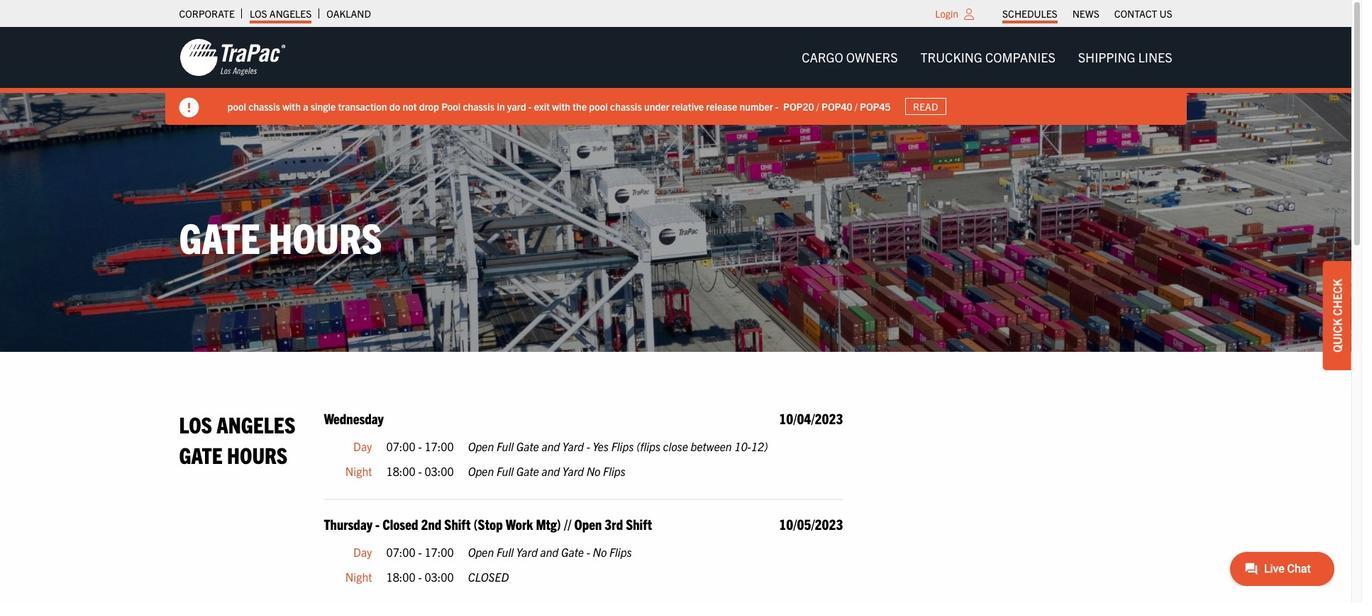 Task type: vqa. For each thing, say whether or not it's contained in the screenshot.
"6"
no



Task type: describe. For each thing, give the bounding box(es) containing it.
news link
[[1072, 4, 1100, 23]]

trucking
[[921, 49, 982, 65]]

1 pool from the left
[[227, 100, 246, 113]]

open for open full gate and yard -  yes flips (flips close between 10-12)
[[468, 439, 494, 453]]

open for open full yard and gate - no flips
[[468, 545, 494, 559]]

exit
[[534, 100, 550, 113]]

(stop
[[474, 515, 503, 533]]

contact
[[1114, 7, 1157, 20]]

07:00 for wednesday
[[386, 439, 416, 453]]

2 with from the left
[[552, 100, 570, 113]]

open for open full gate and yard no flips
[[468, 464, 494, 478]]

us
[[1160, 7, 1172, 20]]

1 vertical spatial no
[[593, 545, 607, 559]]

oakland link
[[327, 4, 371, 23]]

los for los angeles
[[250, 7, 267, 20]]

yard for -
[[562, 439, 584, 453]]

flips for 10/04/2023
[[611, 439, 634, 453]]

light image
[[964, 9, 974, 20]]

shipping
[[1078, 49, 1135, 65]]

read link
[[905, 98, 946, 115]]

number
[[740, 100, 773, 113]]

schedules link
[[1003, 4, 1058, 23]]

pop20
[[783, 100, 814, 113]]

gate for open full gate and yard -  yes flips (flips close between 10-12)
[[516, 439, 539, 453]]

los for los angeles gate hours
[[179, 410, 212, 437]]

mtg)
[[536, 515, 561, 533]]

yard for no
[[562, 464, 584, 478]]

12)
[[751, 439, 768, 453]]

1 / from the left
[[816, 100, 819, 113]]

cargo
[[802, 49, 843, 65]]

07:00 - 17:00 for thursday - closed 2nd shift (stop work mtg) // open 3rd shift
[[386, 545, 454, 559]]

wednesday
[[324, 409, 384, 427]]

03:00 for thursday - closed 2nd shift (stop work mtg) // open 3rd shift
[[425, 570, 454, 584]]

close
[[663, 439, 688, 453]]

under
[[644, 100, 669, 113]]

night for wednesday
[[345, 464, 372, 478]]

los angeles gate hours
[[179, 410, 295, 468]]

contact us
[[1114, 7, 1172, 20]]

schedules
[[1003, 7, 1058, 20]]

2 / from the left
[[855, 100, 858, 113]]

17:00 for wednesday
[[425, 439, 454, 453]]

contact us link
[[1114, 4, 1172, 23]]

thursday
[[324, 515, 372, 533]]

los angeles
[[250, 7, 312, 20]]

gate for open full gate and yard no flips
[[516, 464, 539, 478]]

flips for 10/05/2023
[[609, 545, 632, 559]]

03:00 for wednesday
[[425, 464, 454, 478]]

news
[[1072, 7, 1100, 20]]

1 chassis from the left
[[248, 100, 280, 113]]

night for thursday - closed 2nd shift (stop work mtg) // open 3rd shift
[[345, 570, 372, 584]]

do
[[389, 100, 400, 113]]

cargo owners link
[[790, 43, 909, 72]]

oakland
[[327, 7, 371, 20]]

open full gate and yard no flips
[[468, 464, 626, 478]]

1 vertical spatial flips
[[603, 464, 626, 478]]

quick
[[1330, 318, 1344, 352]]



Task type: locate. For each thing, give the bounding box(es) containing it.
night down 'wednesday'
[[345, 464, 372, 478]]

1 07:00 from the top
[[386, 439, 416, 453]]

1 18:00 - 03:00 from the top
[[386, 464, 454, 478]]

0 vertical spatial day
[[353, 439, 372, 453]]

1 night from the top
[[345, 464, 372, 478]]

lines
[[1138, 49, 1172, 65]]

0 vertical spatial 03:00
[[425, 464, 454, 478]]

transaction
[[338, 100, 387, 113]]

chassis
[[248, 100, 280, 113], [463, 100, 495, 113], [610, 100, 642, 113]]

0 horizontal spatial pool
[[227, 100, 246, 113]]

single
[[311, 100, 336, 113]]

full for thursday - closed 2nd shift (stop work mtg) // open 3rd shift
[[497, 545, 514, 559]]

1 vertical spatial angeles
[[217, 410, 295, 437]]

pool
[[227, 100, 246, 113], [589, 100, 608, 113]]

cargo owners
[[802, 49, 898, 65]]

menu bar containing schedules
[[995, 4, 1180, 23]]

0 horizontal spatial /
[[816, 100, 819, 113]]

0 horizontal spatial shift
[[444, 515, 471, 533]]

10-
[[734, 439, 751, 453]]

2 night from the top
[[345, 570, 372, 584]]

flips right yes
[[611, 439, 634, 453]]

no down yes
[[587, 464, 601, 478]]

(flips
[[637, 439, 661, 453]]

night down thursday
[[345, 570, 372, 584]]

0 vertical spatial night
[[345, 464, 372, 478]]

2 vertical spatial yard
[[516, 545, 538, 559]]

1 vertical spatial los
[[179, 410, 212, 437]]

day down thursday
[[353, 545, 372, 559]]

los inside los angeles gate hours
[[179, 410, 212, 437]]

open full yard and gate - no flips
[[468, 545, 632, 559]]

open full gate and yard -  yes flips (flips close between 10-12)
[[468, 439, 768, 453]]

menu bar down light image
[[790, 43, 1184, 72]]

pop45
[[860, 100, 891, 113]]

and up open full gate and yard no flips
[[542, 439, 560, 453]]

1 vertical spatial and
[[542, 464, 560, 478]]

1 vertical spatial menu bar
[[790, 43, 1184, 72]]

1 horizontal spatial shift
[[626, 515, 652, 533]]

0 vertical spatial 17:00
[[425, 439, 454, 453]]

no
[[587, 464, 601, 478], [593, 545, 607, 559]]

2 shift from the left
[[626, 515, 652, 533]]

1 vertical spatial 17:00
[[425, 545, 454, 559]]

0 vertical spatial yard
[[562, 439, 584, 453]]

and for thursday - closed 2nd shift (stop work mtg) // open 3rd shift
[[540, 545, 559, 559]]

2 07:00 from the top
[[386, 545, 416, 559]]

relative
[[672, 100, 704, 113]]

1 03:00 from the top
[[425, 464, 454, 478]]

07:00
[[386, 439, 416, 453], [386, 545, 416, 559]]

banner containing cargo owners
[[0, 27, 1362, 125]]

03:00
[[425, 464, 454, 478], [425, 570, 454, 584]]

yard down open full gate and yard -  yes flips (flips close between 10-12)
[[562, 464, 584, 478]]

no down 3rd
[[593, 545, 607, 559]]

1 vertical spatial 03:00
[[425, 570, 454, 584]]

drop
[[419, 100, 439, 113]]

0 vertical spatial full
[[497, 439, 514, 453]]

2 03:00 from the top
[[425, 570, 454, 584]]

a
[[303, 100, 308, 113]]

with left the
[[552, 100, 570, 113]]

check
[[1330, 279, 1344, 316]]

angeles for los angeles gate hours
[[217, 410, 295, 437]]

2 vertical spatial full
[[497, 545, 514, 559]]

los
[[250, 7, 267, 20], [179, 410, 212, 437]]

banner
[[0, 27, 1362, 125]]

pool right solid image
[[227, 100, 246, 113]]

3rd
[[605, 515, 623, 533]]

1 vertical spatial 18:00 - 03:00
[[386, 570, 454, 584]]

2 day from the top
[[353, 545, 372, 559]]

gate for los angeles gate hours
[[179, 441, 223, 468]]

1 vertical spatial yard
[[562, 464, 584, 478]]

1 horizontal spatial pool
[[589, 100, 608, 113]]

2 vertical spatial flips
[[609, 545, 632, 559]]

1 vertical spatial 07:00 - 17:00
[[386, 545, 454, 559]]

flips
[[611, 439, 634, 453], [603, 464, 626, 478], [609, 545, 632, 559]]

0 vertical spatial menu bar
[[995, 4, 1180, 23]]

menu bar containing cargo owners
[[790, 43, 1184, 72]]

open
[[468, 439, 494, 453], [468, 464, 494, 478], [574, 515, 602, 533], [468, 545, 494, 559]]

yard
[[507, 100, 526, 113]]

2 18:00 from the top
[[386, 570, 416, 584]]

full up open full gate and yard no flips
[[497, 439, 514, 453]]

1 with from the left
[[282, 100, 301, 113]]

07:00 - 17:00
[[386, 439, 454, 453], [386, 545, 454, 559]]

0 vertical spatial los
[[250, 7, 267, 20]]

//
[[564, 515, 571, 533]]

03:00 left closed
[[425, 570, 454, 584]]

17:00 for thursday - closed 2nd shift (stop work mtg) // open 3rd shift
[[425, 545, 454, 559]]

2nd
[[421, 515, 442, 533]]

the
[[573, 100, 587, 113]]

18:00 up closed
[[386, 464, 416, 478]]

1 vertical spatial night
[[345, 570, 372, 584]]

gate
[[179, 210, 260, 262], [516, 439, 539, 453], [179, 441, 223, 468], [516, 464, 539, 478], [561, 545, 584, 559]]

0 vertical spatial and
[[542, 439, 560, 453]]

-
[[528, 100, 532, 113], [775, 100, 779, 113], [418, 439, 422, 453], [587, 439, 590, 453], [418, 464, 422, 478], [375, 515, 380, 533], [418, 545, 422, 559], [587, 545, 590, 559], [418, 570, 422, 584]]

1 18:00 from the top
[[386, 464, 416, 478]]

1 vertical spatial 07:00
[[386, 545, 416, 559]]

angeles for los angeles
[[270, 7, 312, 20]]

18:00 down closed
[[386, 570, 416, 584]]

day for wednesday
[[353, 439, 372, 453]]

0 vertical spatial 18:00 - 03:00
[[386, 464, 454, 478]]

18:00 - 03:00 for wednesday
[[386, 464, 454, 478]]

10/04/2023
[[779, 409, 843, 427]]

pool
[[441, 100, 461, 113]]

full up closed
[[497, 545, 514, 559]]

gate inside los angeles gate hours
[[179, 441, 223, 468]]

1 horizontal spatial los
[[250, 7, 267, 20]]

18:00 - 03:00 down 2nd
[[386, 570, 454, 584]]

menu bar up shipping
[[995, 4, 1180, 23]]

1 vertical spatial full
[[497, 464, 514, 478]]

shift right 2nd
[[444, 515, 471, 533]]

18:00 - 03:00 up 2nd
[[386, 464, 454, 478]]

yard left yes
[[562, 439, 584, 453]]

0 vertical spatial no
[[587, 464, 601, 478]]

2 17:00 from the top
[[425, 545, 454, 559]]

1 full from the top
[[497, 439, 514, 453]]

pool chassis with a single transaction  do not drop pool chassis in yard -  exit with the pool chassis under relative release number -  pop20 / pop40 / pop45
[[227, 100, 891, 113]]

and up mtg) at the bottom left
[[542, 464, 560, 478]]

corporate
[[179, 7, 235, 20]]

and
[[542, 439, 560, 453], [542, 464, 560, 478], [540, 545, 559, 559]]

1 vertical spatial hours
[[227, 441, 288, 468]]

0 horizontal spatial with
[[282, 100, 301, 113]]

18:00 for wednesday
[[386, 464, 416, 478]]

18:00
[[386, 464, 416, 478], [386, 570, 416, 584]]

1 horizontal spatial /
[[855, 100, 858, 113]]

angeles
[[270, 7, 312, 20], [217, 410, 295, 437]]

day down 'wednesday'
[[353, 439, 372, 453]]

and for wednesday
[[542, 439, 560, 453]]

closed
[[468, 570, 509, 584]]

pool right the
[[589, 100, 608, 113]]

with
[[282, 100, 301, 113], [552, 100, 570, 113]]

closed
[[383, 515, 418, 533]]

release
[[706, 100, 737, 113]]

chassis left a
[[248, 100, 280, 113]]

1 day from the top
[[353, 439, 372, 453]]

shift right 3rd
[[626, 515, 652, 533]]

los angeles image
[[179, 38, 286, 77]]

07:00 - 17:00 for wednesday
[[386, 439, 454, 453]]

login link
[[935, 7, 959, 20]]

open up closed
[[468, 545, 494, 559]]

2 vertical spatial and
[[540, 545, 559, 559]]

18:00 - 03:00
[[386, 464, 454, 478], [386, 570, 454, 584]]

in
[[497, 100, 505, 113]]

owners
[[846, 49, 898, 65]]

2 18:00 - 03:00 from the top
[[386, 570, 454, 584]]

login
[[935, 7, 959, 20]]

companies
[[985, 49, 1056, 65]]

open up open full gate and yard no flips
[[468, 439, 494, 453]]

open right //
[[574, 515, 602, 533]]

full
[[497, 439, 514, 453], [497, 464, 514, 478], [497, 545, 514, 559]]

/ left pop45
[[855, 100, 858, 113]]

07:00 for thursday - closed 2nd shift (stop work mtg) // open 3rd shift
[[386, 545, 416, 559]]

hours inside los angeles gate hours
[[227, 441, 288, 468]]

1 vertical spatial 18:00
[[386, 570, 416, 584]]

not
[[403, 100, 417, 113]]

menu bar
[[995, 4, 1180, 23], [790, 43, 1184, 72]]

thursday - closed 2nd shift (stop work mtg) // open 3rd shift
[[324, 515, 652, 533]]

with left a
[[282, 100, 301, 113]]

2 horizontal spatial chassis
[[610, 100, 642, 113]]

yard
[[562, 439, 584, 453], [562, 464, 584, 478], [516, 545, 538, 559]]

los angeles link
[[250, 4, 312, 23]]

2 07:00 - 17:00 from the top
[[386, 545, 454, 559]]

1 17:00 from the top
[[425, 439, 454, 453]]

day
[[353, 439, 372, 453], [353, 545, 372, 559]]

hours
[[269, 210, 382, 262], [227, 441, 288, 468]]

0 vertical spatial hours
[[269, 210, 382, 262]]

full up work
[[497, 464, 514, 478]]

shipping lines
[[1078, 49, 1172, 65]]

0 horizontal spatial los
[[179, 410, 212, 437]]

chassis left in
[[463, 100, 495, 113]]

17:00
[[425, 439, 454, 453], [425, 545, 454, 559]]

full for wednesday
[[497, 439, 514, 453]]

shipping lines link
[[1067, 43, 1184, 72]]

1 horizontal spatial with
[[552, 100, 570, 113]]

1 horizontal spatial chassis
[[463, 100, 495, 113]]

flips down open full gate and yard -  yes flips (flips close between 10-12)
[[603, 464, 626, 478]]

18:00 for thursday - closed 2nd shift (stop work mtg) // open 3rd shift
[[386, 570, 416, 584]]

shift
[[444, 515, 471, 533], [626, 515, 652, 533]]

18:00 - 03:00 for thursday - closed 2nd shift (stop work mtg) // open 3rd shift
[[386, 570, 454, 584]]

trucking companies link
[[909, 43, 1067, 72]]

solid image
[[179, 98, 199, 118]]

03:00 up 2nd
[[425, 464, 454, 478]]

between
[[691, 439, 732, 453]]

read
[[913, 100, 938, 113]]

chassis left 'under'
[[610, 100, 642, 113]]

10/05/2023
[[779, 515, 843, 533]]

0 vertical spatial flips
[[611, 439, 634, 453]]

quick check
[[1330, 279, 1344, 352]]

2 full from the top
[[497, 464, 514, 478]]

1 vertical spatial day
[[353, 545, 372, 559]]

flips down 3rd
[[609, 545, 632, 559]]

open up thursday - closed 2nd shift (stop work mtg) // open 3rd shift
[[468, 464, 494, 478]]

3 chassis from the left
[[610, 100, 642, 113]]

1 shift from the left
[[444, 515, 471, 533]]

3 full from the top
[[497, 545, 514, 559]]

0 vertical spatial 07:00 - 17:00
[[386, 439, 454, 453]]

0 vertical spatial 07:00
[[386, 439, 416, 453]]

0 horizontal spatial chassis
[[248, 100, 280, 113]]

1 07:00 - 17:00 from the top
[[386, 439, 454, 453]]

2 chassis from the left
[[463, 100, 495, 113]]

day for thursday - closed 2nd shift (stop work mtg) // open 3rd shift
[[353, 545, 372, 559]]

corporate link
[[179, 4, 235, 23]]

0 vertical spatial 18:00
[[386, 464, 416, 478]]

quick check link
[[1323, 261, 1352, 370]]

trucking companies
[[921, 49, 1056, 65]]

2 pool from the left
[[589, 100, 608, 113]]

work
[[506, 515, 533, 533]]

0 vertical spatial angeles
[[270, 7, 312, 20]]

gate hours
[[179, 210, 382, 262]]

/
[[816, 100, 819, 113], [855, 100, 858, 113]]

yes
[[593, 439, 609, 453]]

angeles inside los angeles gate hours
[[217, 410, 295, 437]]

/ left pop40
[[816, 100, 819, 113]]

yard down work
[[516, 545, 538, 559]]

pop40
[[822, 100, 852, 113]]

and down mtg) at the bottom left
[[540, 545, 559, 559]]



